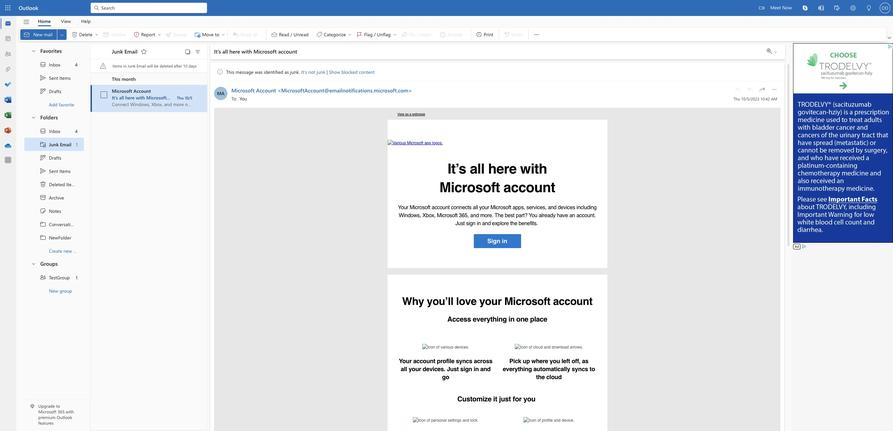 Task type: describe. For each thing, give the bounding box(es) containing it.

[[40, 208, 46, 215]]

upgrade to microsoft 365 with premium outlook features
[[38, 404, 74, 427]]

 button for 
[[94, 29, 99, 40]]

1 vertical spatial junk
[[128, 63, 136, 69]]

 inside  report 
[[158, 33, 162, 37]]


[[194, 31, 201, 38]]

create
[[49, 248, 62, 254]]

sign inside the your account profile syncs across all your devices. just sign in and go
[[461, 366, 472, 373]]

icon of profile and device. image
[[524, 418, 575, 425]]

it's inside message list list box
[[112, 95, 118, 101]]

10/5/2023
[[742, 96, 760, 102]]

it's
[[302, 69, 307, 75]]

outlook inside banner
[[19, 4, 38, 11]]

all inside 'your microsoft account connects all your microsoft apps, services, and devices including windows, xbox, microsoft 365, and more. the best part? you already have an account. just sign in and explore the benefits.'
[[473, 205, 478, 211]]

customize it just for you
[[458, 396, 538, 404]]

and up already
[[548, 205, 557, 211]]

all inside the it's all here with microsoft account
[[470, 161, 485, 177]]

tree containing 
[[24, 125, 92, 258]]

 button
[[20, 16, 33, 28]]


[[316, 31, 323, 38]]

10
[[183, 63, 188, 69]]

this month
[[112, 76, 136, 82]]

why you'll love your microsoft account
[[402, 296, 593, 308]]

microsoft inside upgrade to microsoft 365 with premium outlook features
[[38, 410, 56, 415]]

 button
[[769, 84, 780, 95]]

10/5
[[185, 95, 193, 101]]

icon of cloud and download arrows. image
[[515, 345, 583, 351]]

drafts for add favorite
[[49, 88, 61, 94]]

 junk email
[[40, 141, 71, 148]]

/ for 
[[291, 31, 292, 38]]

 print
[[476, 31, 494, 38]]

microsoft account image
[[214, 87, 228, 100]]

sign in
[[488, 238, 508, 245]]

word image
[[5, 97, 11, 104]]

left-rail-appbar navigation
[[1, 16, 15, 154]]

now
[[783, 4, 792, 11]]

microsoft down connects
[[437, 213, 458, 219]]

microsoft up you popup button at the top left of page
[[232, 87, 255, 94]]

account for microsoft account <microsoftaccount@emailnotifications.microsoft.com>
[[256, 87, 276, 94]]

profile
[[437, 358, 455, 365]]


[[759, 86, 766, 93]]

love
[[456, 296, 477, 308]]

people image
[[5, 51, 11, 58]]

customize it just for you heading
[[398, 395, 598, 405]]

notes
[[49, 208, 61, 214]]

view as a webpage link
[[398, 112, 425, 116]]

it's all here with microsoft account inside message list list box
[[112, 95, 185, 101]]

archive
[[49, 195, 64, 201]]

 inside  move to 
[[221, 33, 225, 37]]

favorites tree
[[24, 42, 84, 111]]

add favorite tree item
[[24, 98, 84, 111]]

features
[[38, 421, 54, 427]]

drafts for sent items
[[49, 155, 61, 161]]

create new folder
[[49, 248, 85, 254]]

2 horizontal spatial it's all here with microsoft account
[[440, 161, 556, 196]]

view for view as a webpage
[[398, 112, 405, 116]]

am
[[772, 96, 778, 102]]

 inside ' delete '
[[95, 33, 99, 37]]

 button
[[183, 47, 193, 56]]

Select a message checkbox
[[99, 90, 112, 100]]

in left one
[[509, 316, 515, 324]]

favorites
[[40, 47, 62, 54]]

blocked
[[342, 69, 358, 75]]

junk email 
[[112, 48, 147, 55]]

1  tree item from the top
[[24, 218, 92, 231]]

<microsoftaccount@emailnotifications.microsoft.com>
[[278, 87, 412, 94]]


[[141, 48, 147, 55]]

2 horizontal spatial it's
[[448, 161, 467, 177]]

 new mail
[[23, 31, 53, 38]]

help
[[81, 18, 91, 24]]

thu for thu 10/5
[[177, 95, 184, 101]]

 button
[[139, 46, 149, 57]]

items in junk email will be deleted after 10 days
[[113, 63, 197, 69]]

 inside  
[[774, 50, 778, 54]]

1 vertical spatial email
[[137, 63, 146, 69]]

the
[[495, 213, 504, 219]]

just
[[499, 396, 511, 404]]

cloud
[[547, 374, 562, 381]]

 button for groups
[[28, 258, 39, 270]]

add favorite
[[49, 101, 74, 108]]

here inside message list list box
[[125, 95, 135, 101]]

not
[[309, 69, 316, 75]]

4 for add favorite
[[75, 61, 78, 68]]

unflag
[[377, 31, 391, 38]]

new
[[64, 248, 72, 254]]

tags group
[[268, 28, 470, 41]]

access everything in one place
[[448, 316, 548, 324]]

to inside upgrade to microsoft 365 with premium outlook features
[[56, 404, 60, 410]]

account inside message list list box
[[168, 95, 185, 101]]

 tree item
[[24, 271, 84, 285]]

ad
[[795, 245, 800, 249]]

outlook inside upgrade to microsoft 365 with premium outlook features
[[57, 415, 72, 421]]

message
[[236, 69, 254, 75]]

1 for 
[[76, 141, 78, 148]]

sign inside 'your microsoft account connects all your microsoft apps, services, and devices including windows, xbox, microsoft 365, and more. the best part? you already have an account. just sign in and explore the benefits.'
[[466, 221, 476, 227]]

 search field
[[91, 0, 207, 15]]

icon of personal settings and lock. image
[[413, 418, 479, 425]]

microsoft down 
[[254, 48, 277, 55]]

 button
[[798, 0, 814, 16]]

 inside groups tree item
[[31, 261, 36, 267]]

new group tree item
[[24, 285, 84, 298]]

in inside the your account profile syncs across all your devices. just sign in and go
[[474, 366, 479, 373]]

 button for favorites
[[28, 45, 39, 57]]

add
[[49, 101, 57, 108]]


[[133, 31, 140, 38]]

read
[[279, 31, 289, 38]]

have
[[557, 213, 568, 219]]

 button
[[830, 0, 846, 17]]

microsoft account <microsoftaccount@emailnotifications.microsoft.com>
[[232, 87, 412, 94]]

month
[[122, 76, 136, 82]]

xbox,
[[423, 213, 436, 219]]

ma
[[217, 90, 225, 97]]

pick up where you left off, as everything automatically syncs to the cloud heading
[[501, 358, 598, 382]]

onedrive image
[[5, 143, 11, 150]]


[[195, 49, 201, 55]]

testgroup
[[49, 275, 70, 281]]

 for  deleted items
[[40, 181, 46, 188]]

your microsoft account connects all your microsoft apps, services, and devices including windows, xbox, microsoft 365, and more. the best part? you already have an account. just sign in and explore the benefits.
[[398, 205, 597, 227]]

 for  conversation history
[[40, 221, 46, 228]]

to do image
[[5, 82, 11, 88]]

tab list inside application
[[33, 16, 96, 26]]

1 vertical spatial your
[[480, 296, 502, 308]]

1 horizontal spatial as
[[405, 112, 409, 116]]

the inside pick up where you left off, as everything automatically syncs to the cloud
[[537, 374, 545, 381]]

everything inside pick up where you left off, as everything automatically syncs to the cloud
[[503, 366, 532, 373]]

 flag / unflag 
[[356, 31, 397, 38]]

meet
[[771, 4, 782, 11]]

microsoft up one
[[505, 296, 551, 308]]

mail image
[[5, 20, 11, 27]]

set your advertising preferences image
[[802, 244, 808, 250]]

sent inside favorites tree
[[49, 75, 58, 81]]

items for 1st  tree item from the top
[[59, 75, 71, 81]]

microsoft up xbox,
[[410, 205, 431, 211]]

 button
[[887, 35, 893, 41]]

 tree item for sent items
[[24, 151, 84, 165]]

various microsoft app logos. image
[[388, 140, 443, 147]]

junk inside  junk email
[[49, 141, 59, 148]]

 categorize 
[[316, 31, 352, 38]]

 testgroup
[[40, 275, 70, 281]]

1  button from the left
[[57, 29, 67, 40]]

an
[[570, 213, 576, 219]]

in right sign
[[502, 238, 508, 245]]

0 vertical spatial here
[[230, 48, 240, 55]]

none text field containing to:
[[232, 95, 729, 103]]

ma button
[[214, 87, 228, 100]]

account inside 'your microsoft account connects all your microsoft apps, services, and devices including windows, xbox, microsoft 365, and more. the best part? you already have an account. just sign in and explore the benefits.'
[[432, 205, 450, 211]]

inbox for add favorite
[[49, 61, 60, 68]]

 notes
[[40, 208, 61, 215]]

 inside 'folders' tree item
[[31, 115, 36, 120]]


[[100, 63, 107, 69]]

 for  popup button
[[534, 31, 540, 38]]

one
[[517, 316, 529, 324]]

and right the '365,'
[[471, 213, 479, 219]]

show
[[329, 69, 340, 75]]

select a message image
[[101, 92, 107, 98]]

and down more.
[[483, 221, 491, 227]]

your inside the your account profile syncs across all your devices. just sign in and go
[[409, 366, 421, 373]]

up
[[523, 358, 530, 365]]

files image
[[5, 66, 11, 73]]

co
[[883, 5, 889, 10]]

outlook banner
[[0, 0, 894, 17]]

sign
[[488, 238, 501, 245]]

 for  delete 
[[71, 31, 78, 38]]

all inside the your account profile syncs across all your devices. just sign in and go
[[401, 366, 407, 373]]

you inside pick up where you left off, as everything automatically syncs to the cloud
[[550, 358, 560, 365]]

why
[[402, 296, 424, 308]]

access everything in one place heading
[[398, 315, 598, 325]]

to inside  move to 
[[215, 31, 219, 38]]

1 horizontal spatial it's all here with microsoft account
[[214, 48, 297, 55]]

 read / unread
[[271, 31, 309, 38]]

 inside favorites 'tree item'
[[31, 48, 36, 53]]

junk.
[[290, 69, 300, 75]]


[[40, 195, 46, 201]]

windows,
[[399, 213, 421, 219]]



Task type: locate. For each thing, give the bounding box(es) containing it.
 button inside 'folders' tree item
[[28, 111, 39, 124]]

2 vertical spatial junk
[[49, 141, 59, 148]]

 up 
[[40, 181, 46, 188]]

0 vertical spatial 
[[534, 31, 540, 38]]

with inside upgrade to microsoft 365 with premium outlook features
[[66, 410, 74, 415]]

1 vertical spatial everything
[[503, 366, 532, 373]]

already
[[539, 213, 556, 219]]

everything inside access everything in one place heading
[[473, 316, 507, 324]]

 inside  dropdown button
[[59, 32, 65, 37]]

 for  dropdown button in the top right of the page
[[771, 86, 778, 93]]

 drafts
[[40, 88, 61, 95], [40, 155, 61, 161]]

everything down why you'll love your microsoft account heading
[[473, 316, 507, 324]]

 tree item
[[24, 205, 84, 218]]

1  from the top
[[40, 75, 46, 81]]

0 vertical spatial 
[[40, 88, 46, 95]]

 tree item
[[24, 71, 84, 85], [24, 165, 84, 178]]


[[867, 5, 872, 11]]

including
[[577, 205, 597, 211]]

0 vertical spatial  tree item
[[24, 71, 84, 85]]

calendar image
[[5, 36, 11, 42]]

1 vertical spatial inbox
[[49, 128, 60, 134]]

 tree item up  junk email
[[24, 125, 84, 138]]

1 vertical spatial 
[[40, 155, 46, 161]]

 inside favorites tree
[[40, 75, 46, 81]]

0 vertical spatial drafts
[[49, 88, 61, 94]]

your inside 'your microsoft account connects all your microsoft apps, services, and devices including windows, xbox, microsoft 365, and more. the best part? you already have an account. just sign in and explore the benefits.'
[[398, 205, 409, 211]]

inbox inside favorites tree
[[49, 61, 60, 68]]

 inbox down folders
[[40, 128, 60, 135]]

0 vertical spatial this
[[226, 69, 234, 75]]

syncs inside pick up where you left off, as everything automatically syncs to the cloud
[[572, 366, 589, 373]]

to: you
[[232, 96, 247, 102]]

1 vertical spatial 
[[40, 235, 46, 241]]

1 vertical spatial  sent items
[[40, 168, 71, 175]]

account inside the it's all here with microsoft account
[[504, 180, 556, 196]]

it's all here with microsoft account
[[214, 48, 297, 55], [112, 95, 185, 101], [440, 161, 556, 196]]

2 vertical spatial to
[[56, 404, 60, 410]]

365
[[58, 410, 65, 415]]

 left newfolder
[[40, 235, 46, 241]]

 button for 
[[157, 29, 162, 40]]

microsoft up connects
[[440, 180, 500, 196]]

go
[[442, 374, 450, 381]]

 up  at the left of page
[[40, 128, 46, 135]]

to inside pick up where you left off, as everything automatically syncs to the cloud
[[590, 366, 596, 373]]

2 horizontal spatial as
[[582, 358, 589, 365]]


[[271, 31, 278, 38]]

items inside favorites tree
[[59, 75, 71, 81]]

4 inside tree
[[75, 128, 78, 134]]

 tree item up newfolder
[[24, 218, 92, 231]]

 button
[[846, 0, 862, 17]]

2 sent from the top
[[49, 168, 58, 174]]

you down services,
[[529, 213, 538, 219]]

1 inside  tree item
[[76, 141, 78, 148]]

1 vertical spatial view
[[398, 112, 405, 116]]

1 vertical spatial as
[[405, 112, 409, 116]]

tree
[[24, 125, 92, 258]]

 inside tree
[[40, 155, 46, 161]]

 tree item
[[24, 85, 84, 98], [24, 151, 84, 165]]

you up automatically
[[550, 358, 560, 365]]

0 vertical spatial 
[[71, 31, 78, 38]]

your up more.
[[480, 205, 490, 211]]

 sent items
[[40, 75, 71, 81], [40, 168, 71, 175]]

2 vertical spatial it's all here with microsoft account
[[440, 161, 556, 196]]

2 4 from the top
[[75, 128, 78, 134]]

your account profile syncs across all your devices. just sign in and go heading
[[398, 358, 494, 382]]

 button right the mail at the left top of the page
[[57, 29, 67, 40]]

delete
[[79, 31, 92, 38]]

 right delete
[[95, 33, 99, 37]]

Search for email, meetings, files and more. field
[[101, 4, 203, 11]]

 right move
[[221, 33, 225, 37]]

1 horizontal spatial /
[[374, 31, 376, 38]]

 tree item up the "add"
[[24, 85, 84, 98]]

0 vertical spatial sent
[[49, 75, 58, 81]]

0 horizontal spatial junk
[[49, 141, 59, 148]]


[[40, 275, 46, 281]]

premium features image
[[30, 405, 35, 410]]

1 horizontal spatial 
[[771, 86, 778, 93]]

drafts
[[49, 88, 61, 94], [49, 155, 61, 161]]

powerpoint image
[[5, 128, 11, 134]]

1 vertical spatial 4
[[75, 128, 78, 134]]

 up  tree item
[[40, 168, 46, 175]]

mail
[[44, 31, 53, 38]]

unread
[[294, 31, 309, 38]]

1 vertical spatial here
[[125, 95, 135, 101]]

your for your microsoft account connects all your microsoft apps, services, and devices including windows, xbox, microsoft 365, and more. the best part? you already have an account. just sign in and explore the benefits.
[[398, 205, 409, 211]]

0 vertical spatial 
[[40, 75, 46, 81]]

0 vertical spatial everything
[[473, 316, 507, 324]]

account down was
[[256, 87, 276, 94]]

move & delete group
[[20, 28, 226, 41]]

1 right  junk email
[[76, 141, 78, 148]]

favorite
[[59, 101, 74, 108]]

this
[[226, 69, 234, 75], [112, 76, 120, 82]]

1 inside  tree item
[[76, 275, 78, 281]]

 button
[[530, 28, 544, 41]]

 right "unflag"
[[393, 33, 397, 37]]

 tree item for add favorite
[[24, 58, 84, 71]]

1 vertical spatial  button
[[28, 111, 39, 124]]

application
[[0, 0, 894, 432]]


[[851, 5, 856, 11]]

in up this month
[[123, 63, 127, 69]]

0 horizontal spatial the
[[511, 221, 518, 227]]

you right for
[[524, 396, 536, 404]]

 sent items inside favorites tree
[[40, 75, 71, 81]]

1  tree item from the top
[[24, 85, 84, 98]]


[[819, 5, 824, 11]]

0 vertical spatial  drafts
[[40, 88, 61, 95]]

the inside 'your microsoft account connects all your microsoft apps, services, and devices including windows, xbox, microsoft 365, and more. the best part? you already have an account. just sign in and explore the benefits.'
[[511, 221, 518, 227]]

1 horizontal spatial 
[[71, 31, 78, 38]]

 sent items for 2nd  tree item from the top of the page
[[40, 168, 71, 175]]

this left month
[[112, 76, 120, 82]]

 tree item inside tree
[[24, 231, 84, 245]]

drafts inside favorites tree
[[49, 88, 61, 94]]

0 horizontal spatial account
[[134, 88, 151, 94]]

None text field
[[232, 95, 729, 103]]


[[185, 49, 191, 55]]

 tree item for sent items
[[24, 125, 84, 138]]

1 vertical spatial  drafts
[[40, 155, 61, 161]]

syncs inside the your account profile syncs across all your devices. just sign in and go
[[456, 358, 473, 365]]

 inbox for add favorite
[[40, 61, 60, 68]]

this inside heading
[[112, 76, 120, 82]]

0 vertical spatial junk
[[112, 48, 123, 55]]

create new folder tree item
[[24, 245, 85, 258]]

1 vertical spatial sent
[[49, 168, 58, 174]]

just down the '365,'
[[456, 221, 465, 227]]


[[40, 141, 46, 148]]

 drafts for sent items
[[40, 155, 61, 161]]

junk down move & delete group
[[112, 48, 123, 55]]

heading containing it's all here with microsoft account
[[398, 160, 598, 197]]

0 horizontal spatial it's all here with microsoft account
[[112, 95, 185, 101]]

 for  newfolder
[[40, 235, 46, 241]]

2  tree item from the top
[[24, 125, 84, 138]]

1  from the top
[[40, 61, 46, 68]]

syncs down the "off,"
[[572, 366, 589, 373]]

as inside the  this message was identified as junk. it's not junk | show blocked content
[[285, 69, 289, 75]]


[[767, 49, 773, 54]]

 inside dropdown button
[[771, 86, 778, 93]]

this right 
[[226, 69, 234, 75]]

4 inside favorites tree
[[75, 61, 78, 68]]

microsoft account
[[112, 88, 151, 94]]

0 vertical spatial  tree item
[[24, 58, 84, 71]]

0 horizontal spatial syncs
[[456, 358, 473, 365]]

as left a
[[405, 112, 409, 116]]

everything down pick
[[503, 366, 532, 373]]

account for microsoft account
[[134, 88, 151, 94]]

 right the mail at the left top of the page
[[59, 32, 65, 37]]

 left 
[[348, 33, 352, 37]]

thu for thu 10/5/2023 10:42 am
[[734, 96, 741, 102]]

new inside  new mail
[[33, 31, 43, 38]]

0 vertical spatial 1
[[76, 141, 78, 148]]

 inside  flag / unflag 
[[393, 33, 397, 37]]

 tree item
[[24, 178, 84, 191]]

0 horizontal spatial to
[[56, 404, 60, 410]]

upgrade
[[38, 404, 55, 410]]

1 vertical spatial 
[[40, 181, 46, 188]]

 down  new mail
[[31, 48, 36, 53]]

2  button from the left
[[94, 29, 99, 40]]

 down 
[[40, 221, 46, 228]]

 inbox inside favorites tree
[[40, 61, 60, 68]]

application containing it's all here with microsoft account
[[0, 0, 894, 432]]

 drafts inside favorites tree
[[40, 88, 61, 95]]

1 vertical spatial the
[[537, 374, 545, 381]]

heading
[[398, 160, 598, 197]]

microsoft up "the"
[[491, 205, 512, 211]]

microsoft down this month
[[112, 88, 132, 94]]

 tree item
[[24, 218, 92, 231], [24, 231, 84, 245]]

3  button from the top
[[28, 258, 39, 270]]

0 horizontal spatial you
[[524, 396, 536, 404]]

0 vertical spatial  sent items
[[40, 75, 71, 81]]

message list list box
[[91, 73, 207, 432]]

1 vertical spatial sign
[[461, 366, 472, 373]]

inbox down favorites 'tree item'
[[49, 61, 60, 68]]

0 vertical spatial inbox
[[49, 61, 60, 68]]

 down favorites
[[40, 75, 46, 81]]

email right  at the left of page
[[60, 141, 71, 148]]

why you'll love your microsoft account heading
[[398, 295, 598, 309]]

 button down  new mail
[[28, 45, 39, 57]]

0 vertical spatial 
[[40, 61, 46, 68]]

1 horizontal spatial thu
[[734, 96, 741, 102]]

microsoft up features
[[38, 410, 56, 415]]

2  tree item from the top
[[24, 231, 84, 245]]

pick
[[510, 358, 522, 365]]

your inside 'your microsoft account connects all your microsoft apps, services, and devices including windows, xbox, microsoft 365, and more. the best part? you already have an account. just sign in and explore the benefits.'
[[480, 205, 490, 211]]

2  sent items from the top
[[40, 168, 71, 175]]

1  from the top
[[40, 88, 46, 95]]

1 vertical spatial  inbox
[[40, 128, 60, 135]]

sign
[[466, 221, 476, 227], [461, 366, 472, 373]]

0 vertical spatial email
[[125, 48, 138, 55]]

2  tree item from the top
[[24, 151, 84, 165]]

folders tree item
[[24, 111, 84, 125]]

folders
[[40, 114, 58, 121]]

email inside  junk email
[[60, 141, 71, 148]]

here inside the it's all here with microsoft account
[[488, 161, 517, 177]]

1 vertical spatial syncs
[[572, 366, 589, 373]]

left
[[562, 358, 570, 365]]

 sent items up  tree item
[[40, 168, 71, 175]]

2  drafts from the top
[[40, 155, 61, 161]]


[[40, 221, 46, 228], [40, 235, 46, 241]]

junk email heading
[[103, 44, 149, 59]]

 button right report
[[157, 29, 162, 40]]

thu
[[177, 95, 184, 101], [734, 96, 741, 102]]

0 vertical spatial the
[[511, 221, 518, 227]]

 drafts up the "add"
[[40, 88, 61, 95]]

email left will
[[137, 63, 146, 69]]

0 vertical spatial sign
[[466, 221, 476, 227]]

2  inbox from the top
[[40, 128, 60, 135]]

0 vertical spatial just
[[456, 221, 465, 227]]

 button right delete
[[94, 29, 99, 40]]

report
[[141, 31, 155, 38]]

1 vertical spatial  tree item
[[24, 151, 84, 165]]

1 vertical spatial  tree item
[[24, 125, 84, 138]]

 inside tree
[[40, 128, 46, 135]]

/ right flag
[[374, 31, 376, 38]]

sign in link
[[488, 238, 508, 245]]

2  from the top
[[40, 155, 46, 161]]

outlook link
[[19, 0, 38, 16]]

all inside message list list box
[[119, 95, 124, 101]]

/ right read
[[291, 31, 292, 38]]

1  tree item from the top
[[24, 58, 84, 71]]

0 horizontal spatial you
[[240, 96, 247, 102]]

2  button from the top
[[28, 111, 39, 124]]

view left 'help'
[[61, 18, 71, 24]]

 button inside groups tree item
[[28, 258, 39, 270]]

2  tree item from the top
[[24, 165, 84, 178]]

1 horizontal spatial  button
[[94, 29, 99, 40]]

groups tree item
[[24, 258, 84, 271]]

 tree item up 'deleted'
[[24, 165, 84, 178]]

 down favorites
[[40, 61, 46, 68]]

your up the access everything in one place
[[480, 296, 502, 308]]

1 drafts from the top
[[49, 88, 61, 94]]

1 vertical spatial 1
[[76, 275, 78, 281]]

new left the mail at the left top of the page
[[33, 31, 43, 38]]

items up favorite
[[59, 75, 71, 81]]

email inside junk email 
[[125, 48, 138, 55]]

webpage
[[412, 112, 425, 116]]

identified
[[264, 69, 283, 75]]

outlook up  button
[[19, 4, 38, 11]]

premium
[[38, 415, 56, 421]]

1 vertical spatial your
[[399, 358, 412, 365]]

here
[[230, 48, 240, 55], [125, 95, 135, 101], [488, 161, 517, 177]]

0 vertical spatial outlook
[[19, 4, 38, 11]]

4 for sent items
[[75, 128, 78, 134]]

your
[[480, 205, 490, 211], [480, 296, 502, 308], [409, 366, 421, 373]]

4 down favorites 'tree item'
[[75, 61, 78, 68]]

sent up  tree item
[[49, 168, 58, 174]]

as
[[285, 69, 289, 75], [405, 112, 409, 116], [582, 358, 589, 365]]

more apps image
[[5, 157, 11, 164]]

 inside  categorize 
[[348, 33, 352, 37]]

you right to:
[[240, 96, 247, 102]]

view for view
[[61, 18, 71, 24]]

 button
[[57, 29, 67, 40], [94, 29, 99, 40], [157, 29, 162, 40]]

4
[[75, 61, 78, 68], [75, 128, 78, 134]]

2 horizontal spatial  button
[[157, 29, 162, 40]]

apps,
[[513, 205, 525, 211]]

groups
[[40, 261, 58, 268]]

your for your account profile syncs across all your devices. just sign in and go
[[399, 358, 412, 365]]

items up  deleted items
[[59, 168, 71, 174]]

/ for 
[[374, 31, 376, 38]]

sent inside tree
[[49, 168, 58, 174]]

 archive
[[40, 195, 64, 201]]

will
[[147, 63, 153, 69]]

as left junk. at top left
[[285, 69, 289, 75]]

2 inbox from the top
[[49, 128, 60, 134]]

icon of various devices. image
[[422, 345, 470, 351]]

just inside 'your microsoft account connects all your microsoft apps, services, and devices including windows, xbox, microsoft 365, and more. the best part? you already have an account. just sign in and explore the benefits.'
[[456, 221, 465, 227]]

your account profile syncs across all your devices. just sign in and go
[[399, 358, 493, 381]]

with
[[242, 48, 252, 55], [136, 95, 145, 101], [521, 161, 547, 177], [66, 410, 74, 415]]

1  inbox from the top
[[40, 61, 60, 68]]

 right report
[[158, 33, 162, 37]]

it's
[[214, 48, 221, 55], [112, 95, 118, 101], [448, 161, 467, 177]]

 right the 
[[774, 50, 778, 54]]

1 inbox from the top
[[49, 61, 60, 68]]

 up the add favorite tree item
[[40, 88, 46, 95]]

in inside 'your microsoft account connects all your microsoft apps, services, and devices including windows, xbox, microsoft 365, and more. the best part? you already have an account. just sign in and explore the benefits.'
[[477, 221, 481, 227]]

devices.
[[423, 366, 446, 373]]

in down more.
[[477, 221, 481, 227]]

 left the groups on the left bottom of the page
[[31, 261, 36, 267]]

just up go
[[447, 366, 459, 373]]

with inside message list list box
[[136, 95, 145, 101]]

2 vertical spatial email
[[60, 141, 71, 148]]

thu inside message list list box
[[177, 95, 184, 101]]

1 horizontal spatial to
[[215, 31, 219, 38]]

/ inside  flag / unflag 
[[374, 31, 376, 38]]

1 4 from the top
[[75, 61, 78, 68]]

2 drafts from the top
[[49, 155, 61, 161]]

 inbox for sent items
[[40, 128, 60, 135]]

junk up month
[[128, 63, 136, 69]]

/ inside  read / unread
[[291, 31, 292, 38]]

microsoft
[[254, 48, 277, 55], [232, 87, 255, 94], [112, 88, 132, 94], [146, 95, 167, 101], [440, 180, 500, 196], [410, 205, 431, 211], [491, 205, 512, 211], [437, 213, 458, 219], [505, 296, 551, 308], [38, 410, 56, 415]]

 sent items down favorites 'tree item'
[[40, 75, 71, 81]]

items inside message list section
[[113, 63, 122, 69]]

1 horizontal spatial this
[[226, 69, 234, 75]]

0 horizontal spatial view
[[61, 18, 71, 24]]

1 right testgroup
[[76, 275, 78, 281]]

the down best
[[511, 221, 518, 227]]

 sent items inside tree
[[40, 168, 71, 175]]

 button inside favorites 'tree item'
[[28, 45, 39, 57]]

new inside tree item
[[49, 288, 58, 294]]

 inside ' delete '
[[71, 31, 78, 38]]

 tree item down  junk email
[[24, 151, 84, 165]]

in inside message list section
[[123, 63, 127, 69]]

0 vertical spatial 4
[[75, 61, 78, 68]]

for
[[513, 396, 522, 404]]

 button left the groups on the left bottom of the page
[[28, 258, 39, 270]]

syncs right profile
[[456, 358, 473, 365]]

days
[[189, 63, 197, 69]]

 newfolder
[[40, 235, 71, 241]]

account inside message list list box
[[134, 88, 151, 94]]

1 / from the left
[[291, 31, 292, 38]]


[[835, 5, 840, 11]]

view inside button
[[61, 18, 71, 24]]

0 vertical spatial it's
[[214, 48, 221, 55]]

 left folders
[[31, 115, 36, 120]]

1
[[76, 141, 78, 148], [76, 275, 78, 281]]

0 horizontal spatial it's
[[112, 95, 118, 101]]

 inside tree
[[40, 168, 46, 175]]

devices
[[558, 205, 576, 211]]

1 vertical spatial 
[[40, 128, 46, 135]]

2 horizontal spatial junk
[[128, 63, 136, 69]]

thu 10/5
[[177, 95, 193, 101]]

as inside pick up where you left off, as everything automatically syncs to the cloud
[[582, 358, 589, 365]]

 for add favorite
[[40, 88, 46, 95]]

1 sent from the top
[[49, 75, 58, 81]]

1 vertical spatial 
[[771, 86, 778, 93]]

0 vertical spatial your
[[480, 205, 490, 211]]

0 vertical spatial you
[[240, 96, 247, 102]]

1 vertical spatial you
[[529, 213, 538, 219]]

 button
[[862, 0, 878, 17]]

thu left 10/5
[[177, 95, 184, 101]]

favorites tree item
[[24, 45, 84, 58]]

 button left folders
[[28, 111, 39, 124]]

items for 2nd  tree item from the top of the page
[[59, 168, 71, 174]]

best
[[505, 213, 515, 219]]

0 horizontal spatial this
[[112, 76, 120, 82]]

2 horizontal spatial here
[[488, 161, 517, 177]]

 inside favorites tree
[[40, 88, 46, 95]]

as right the "off,"
[[582, 358, 589, 365]]

 tree item
[[24, 58, 84, 71], [24, 125, 84, 138]]

after
[[174, 63, 182, 69]]

1 horizontal spatial you
[[550, 358, 560, 365]]

the left cloud
[[537, 374, 545, 381]]

account down this month heading
[[134, 88, 151, 94]]

a
[[410, 112, 412, 116]]

tab list
[[33, 16, 96, 26]]

excel image
[[5, 112, 11, 119]]

view
[[61, 18, 71, 24], [398, 112, 405, 116]]

 tree item
[[24, 191, 84, 205]]

 tree item down favorites
[[24, 58, 84, 71]]

2 horizontal spatial to
[[590, 366, 596, 373]]

 sent items for 1st  tree item from the top
[[40, 75, 71, 81]]

 move to 
[[194, 31, 225, 38]]

1 horizontal spatial it's
[[214, 48, 221, 55]]

view left a
[[398, 112, 405, 116]]

part?
[[516, 213, 528, 219]]

new left group
[[49, 288, 58, 294]]

 tree item up the create
[[24, 231, 84, 245]]

2 1 from the top
[[76, 275, 78, 281]]

1 vertical spatial it's all here with microsoft account
[[112, 95, 185, 101]]

 drafts inside tree
[[40, 155, 61, 161]]

 button
[[193, 47, 203, 56]]

inbox for sent items
[[49, 128, 60, 134]]

automatically
[[534, 366, 571, 373]]

 for add favorite
[[40, 61, 46, 68]]

off,
[[572, 358, 581, 365]]

 inside popup button
[[534, 31, 540, 38]]

1 horizontal spatial here
[[230, 48, 240, 55]]

and inside the your account profile syncs across all your devices. just sign in and go
[[481, 366, 491, 373]]

you inside 'your microsoft account connects all your microsoft apps, services, and devices including windows, xbox, microsoft 365, and more. the best part? you already have an account. just sign in and explore the benefits.'
[[529, 213, 538, 219]]

microsoft inside the it's all here with microsoft account
[[440, 180, 500, 196]]

 inbox inside tree
[[40, 128, 60, 135]]

 tree item for add favorite
[[24, 85, 84, 98]]

1 vertical spatial to
[[590, 366, 596, 373]]

1 vertical spatial new
[[49, 288, 58, 294]]

 for sent items
[[40, 128, 46, 135]]

2  from the top
[[40, 168, 46, 175]]

 button
[[757, 84, 768, 95]]

inbox inside tree
[[49, 128, 60, 134]]

items inside  deleted items
[[66, 181, 78, 188]]

items for  tree item
[[66, 181, 78, 188]]

1  drafts from the top
[[40, 88, 61, 95]]

 drafts for add favorite
[[40, 88, 61, 95]]

4 down 'folders' tree item
[[75, 128, 78, 134]]

inbox up  tree item
[[49, 128, 60, 134]]

sent up the "add"
[[49, 75, 58, 81]]

move
[[202, 31, 214, 38]]

drafts down  junk email
[[49, 155, 61, 161]]

1  from the top
[[40, 221, 46, 228]]

1 horizontal spatial account
[[256, 87, 276, 94]]

1  tree item from the top
[[24, 71, 84, 85]]

just inside the your account profile syncs across all your devices. just sign in and go
[[447, 366, 459, 373]]

1 vertical spatial this
[[112, 76, 120, 82]]

2 vertical spatial  button
[[28, 258, 39, 270]]

microsoft down this month heading
[[146, 95, 167, 101]]

 
[[767, 49, 778, 54]]

deleted
[[160, 63, 173, 69]]

1  sent items from the top
[[40, 75, 71, 81]]

0 vertical spatial new
[[33, 31, 43, 38]]

2 vertical spatial as
[[582, 358, 589, 365]]

1 vertical spatial just
[[447, 366, 459, 373]]

0 horizontal spatial 
[[534, 31, 540, 38]]

1 horizontal spatial outlook
[[57, 415, 72, 421]]

1 1 from the top
[[76, 141, 78, 148]]

this month heading
[[91, 73, 207, 85]]

just
[[456, 221, 465, 227], [447, 366, 459, 373]]

 inside favorites tree
[[40, 61, 46, 68]]

account inside the your account profile syncs across all your devices. just sign in and go
[[414, 358, 436, 365]]

 for sent items
[[40, 155, 46, 161]]

 deleted items
[[40, 181, 78, 188]]

junk inside junk email 
[[112, 48, 123, 55]]

in down across
[[474, 366, 479, 373]]

0 vertical spatial  tree item
[[24, 85, 84, 98]]

 left delete
[[71, 31, 78, 38]]

2  from the top
[[40, 128, 46, 135]]

0 horizontal spatial 
[[40, 181, 46, 188]]

 button for folders
[[28, 111, 39, 124]]

message list section
[[91, 43, 207, 432]]

items right ''
[[113, 63, 122, 69]]

2 / from the left
[[374, 31, 376, 38]]

1 vertical spatial you
[[524, 396, 536, 404]]

0 horizontal spatial /
[[291, 31, 292, 38]]

 tree item
[[24, 138, 84, 151]]

print
[[484, 31, 494, 38]]

items
[[113, 63, 122, 69], [59, 75, 71, 81], [59, 168, 71, 174], [66, 181, 78, 188]]

0 horizontal spatial  button
[[57, 29, 67, 40]]

tab list containing home
[[33, 16, 96, 26]]

 down  at the left of page
[[40, 155, 46, 161]]

0 horizontal spatial here
[[125, 95, 135, 101]]

 delete 
[[71, 31, 99, 38]]

 inside tree item
[[40, 181, 46, 188]]

outlook right premium at the left bottom
[[57, 415, 72, 421]]

1  button from the top
[[28, 45, 39, 57]]

the
[[511, 221, 518, 227], [537, 374, 545, 381]]

3  button from the left
[[157, 29, 162, 40]]

0 vertical spatial syncs
[[456, 358, 473, 365]]

this inside the  this message was identified as junk. it's not junk | show blocked content
[[226, 69, 234, 75]]

2  from the top
[[40, 235, 46, 241]]

1 for 
[[76, 275, 78, 281]]

and down across
[[481, 366, 491, 373]]

your inside the your account profile syncs across all your devices. just sign in and go
[[399, 358, 412, 365]]



Task type: vqa. For each thing, say whether or not it's contained in the screenshot.
bottom  button
yes



